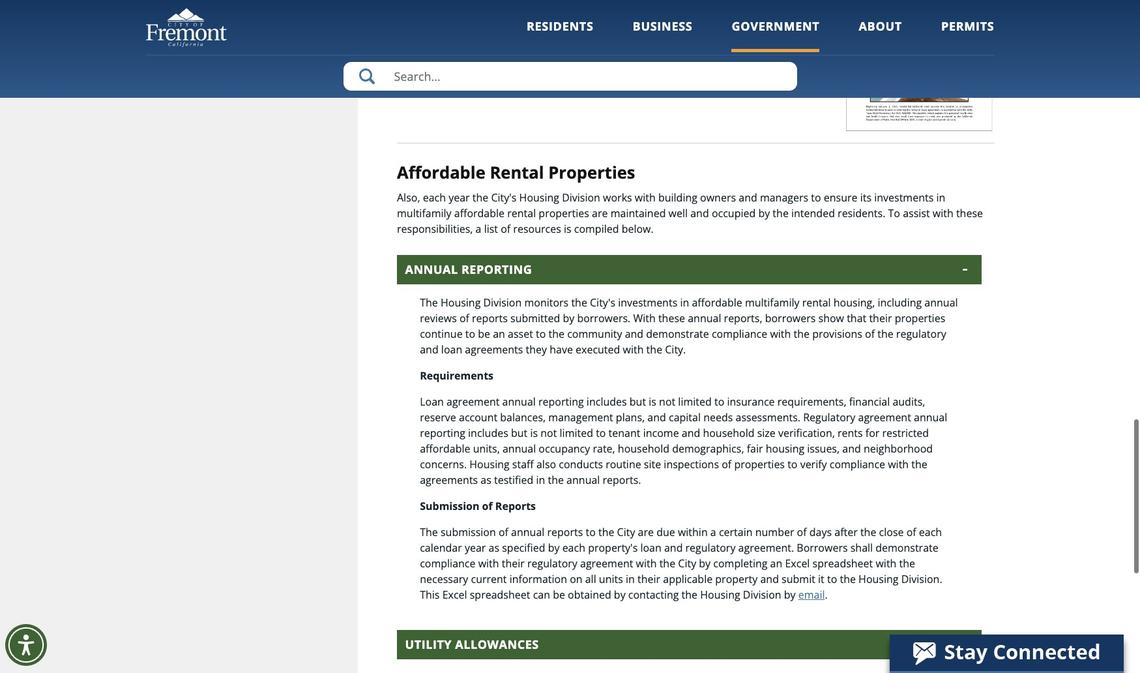 Task type: describe. For each thing, give the bounding box(es) containing it.
the up shall
[[861, 525, 877, 539]]

annual down conducts
[[567, 473, 600, 487]]

demonstrate inside the submission of annual reports to the city are due within a certain number of days after the close of each calendar year as specified by each property's loan and regulatory agreement.  borrowers shall demonstrate compliance with their regulatory agreement with the city by completing an excel spreadsheet with the necessary current information on all units in their applicable property and submit it to the housing division. this excel spreadsheet can be obtained by contacting the housing division by
[[876, 541, 939, 555]]

2 horizontal spatial agreement
[[859, 410, 912, 425]]

by down units
[[614, 588, 626, 602]]

1 vertical spatial their
[[502, 556, 525, 571]]

demographics,
[[673, 442, 745, 456]]

city.
[[666, 342, 686, 357]]

size
[[758, 426, 776, 440]]

multifamily inside the housing division monitors the city's investments in affordable multifamily rental housing, including annual reviews of reports submitted by borrowers. with these annual reports, borrowers show that their properties continue to be an asset to the community and demonstrate compliance with the provisions of the regulatory and loan agreements they have executed with the city.
[[745, 295, 800, 310]]

mold
[[680, 25, 704, 39]]

0 horizontal spatial not
[[541, 426, 557, 440]]

are inside "also, each year the city's housing division works with building owners and managers to ensure its investments in multifamily affordable rental properties are maintained well and occupied by the intended residents. to assist with these responsibilities, a list of resources is compiled below."
[[592, 206, 608, 220]]

compliance inside loan agreement annual reporting includes but is not limited to insurance requirements, financial audits, reserve account balances, management plans, and capital needs assessments.  regulatory agreement annual reporting includes but is not limited to tenant income and household size verification, rents for restricted affordable units, annual occupancy rate, household demographics, fair housing issues, and neighborhood concerns. housing staff also conducts routine site inspections of properties to verify compliance with the agreements as testified in the annual reports.
[[830, 457, 886, 472]]

0 horizontal spatial information
[[426, 66, 483, 81]]

and right well at the top of page
[[691, 206, 710, 220]]

to up property's
[[586, 525, 596, 539]]

year inside "also, each year the city's housing division works with building owners and managers to ensure its investments in multifamily affordable rental properties are maintained well and occupied by the intended residents. to assist with these responsibilities, a list of resources is compiled below."
[[449, 190, 470, 205]]

the down borrowers
[[794, 327, 810, 341]]

to
[[889, 206, 901, 220]]

email
[[799, 588, 825, 602]]

rental
[[490, 161, 544, 184]]

division inside "also, each year the city's housing division works with building owners and managers to ensure its investments in multifamily affordable rental properties are maintained well and occupied by the intended residents. to assist with these responsibilities, a list of resources is compiled below."
[[562, 190, 601, 205]]

financial
[[850, 395, 891, 409]]

the up property's
[[599, 525, 615, 539]]

of left days
[[797, 525, 807, 539]]

as inside the submission of annual reports to the city are due within a certain number of days after the close of each calendar year as specified by each property's loan and regulatory agreement.  borrowers shall demonstrate compliance with their regulatory agreement with the city by completing an excel spreadsheet with the necessary current information on all units in their applicable property and submit it to the housing division. this excel spreadsheet can be obtained by contacting the housing division by
[[489, 541, 500, 555]]

account
[[459, 410, 498, 425]]

email .
[[799, 588, 828, 602]]

show
[[819, 311, 845, 325]]

tenant
[[609, 426, 641, 440]]

1 vertical spatial excel
[[443, 588, 467, 602]]

rental inside "also, each year the city's housing division works with building owners and managers to ensure its investments in multifamily affordable rental properties are maintained well and occupied by the intended residents. to assist with these responsibilities, a list of resources is compiled below."
[[508, 206, 536, 220]]

tenants,
[[470, 25, 510, 39]]

property inside the submission of annual reports to the city are due within a certain number of days after the close of each calendar year as specified by each property's loan and regulatory agreement.  borrowers shall demonstrate compliance with their regulatory agreement with the city by completing an excel spreadsheet with the necessary current information on all units in their applicable property and submit it to the housing division. this excel spreadsheet can be obtained by contacting the housing division by
[[716, 572, 758, 586]]

in inside starting january 1, 2022, this booklet must be provided by residential property owners to all prospective tenants, in accordance with the
[[513, 25, 522, 39]]

0 horizontal spatial regulatory
[[528, 556, 578, 571]]

also,
[[397, 190, 420, 205]]

must
[[578, 9, 603, 23]]

number
[[756, 525, 795, 539]]

by inside the housing division monitors the city's investments in affordable multifamily rental housing, including annual reviews of reports submitted by borrowers. with these annual reports, borrowers show that their properties continue to be an asset to the community and demonstrate compliance with the provisions of the regulatory and loan agreements they have executed with the city.
[[563, 311, 575, 325]]

demonstrate inside the housing division monitors the city's investments in affordable multifamily rental housing, including annual reviews of reports submitted by borrowers. with these annual reports, borrowers show that their properties continue to be an asset to the community and demonstrate compliance with the provisions of the regulatory and loan agreements they have executed with the city.
[[647, 327, 710, 341]]

be inside the submission of annual reports to the city are due within a certain number of days after the close of each calendar year as specified by each property's loan and regulatory agreement.  borrowers shall demonstrate compliance with their regulatory agreement with the city by completing an excel spreadsheet with the necessary current information on all units in their applicable property and submit it to the housing division. this excel spreadsheet can be obtained by contacting the housing division by
[[553, 588, 565, 602]]

government
[[732, 18, 820, 34]]

by inside starting january 1, 2022, this booklet must be provided by residential property owners to all prospective tenants, in accordance with the
[[666, 9, 678, 23]]

loan agreement annual reporting includes but is not limited to insurance requirements, financial audits, reserve account balances, management plans, and capital needs assessments.  regulatory agreement annual reporting includes but is not limited to tenant income and household size verification, rents for restricted affordable units, annual occupancy rate, household demographics, fair housing issues, and neighborhood concerns. housing staff also conducts routine site inspections of properties to verify compliance with the agreements as testified in the annual reports.
[[420, 395, 948, 487]]

utility allowances
[[405, 637, 539, 652]]

business
[[633, 18, 693, 34]]

with up current in the left of the page
[[479, 556, 499, 571]]

0 horizontal spatial .
[[449, 40, 451, 55]]

capital
[[669, 410, 701, 425]]

submission of reports
[[420, 499, 536, 513]]

and down capital
[[682, 426, 701, 440]]

annual right the "including" at the right of the page
[[925, 295, 959, 310]]

in inside the housing division monitors the city's investments in affordable multifamily rental housing, including annual reviews of reports submitted by borrowers. with these annual reports, borrowers show that their properties continue to be an asset to the community and demonstrate compliance with the provisions of the regulatory and loan agreements they have executed with the city.
[[681, 295, 690, 310]]

0 vertical spatial household
[[703, 426, 755, 440]]

2 vertical spatial their
[[638, 572, 661, 586]]

with up maintained
[[635, 190, 656, 205]]

it
[[819, 572, 825, 586]]

submission
[[441, 525, 496, 539]]

the down the "including" at the right of the page
[[878, 327, 894, 341]]

property inside starting january 1, 2022, this booklet must be provided by residential property owners to all prospective tenants, in accordance with the
[[734, 9, 777, 23]]

assessments.
[[736, 410, 801, 425]]

to inside "also, each year the city's housing division works with building owners and managers to ensure its investments in multifamily affordable rental properties are maintained well and occupied by the intended residents. to assist with these responsibilities, a list of resources is compiled below."
[[812, 190, 822, 205]]

housing inside loan agreement annual reporting includes but is not limited to insurance requirements, financial audits, reserve account balances, management plans, and capital needs assessments.  regulatory agreement annual reporting includes but is not limited to tenant income and household size verification, rents for restricted affordable units, annual occupancy rate, household demographics, fair housing issues, and neighborhood concerns. housing staff also conducts routine site inspections of properties to verify compliance with the agreements as testified in the annual reports.
[[470, 457, 510, 472]]

city's inside the housing division monitors the city's investments in affordable multifamily rental housing, including annual reviews of reports submitted by borrowers. with these annual reports, borrowers show that their properties continue to be an asset to the community and demonstrate compliance with the provisions of the regulatory and loan agreements they have executed with the city.
[[590, 295, 616, 310]]

january
[[438, 9, 475, 23]]

multifamily inside "also, each year the city's housing division works with building owners and managers to ensure its investments in multifamily affordable rental properties are maintained well and occupied by the intended residents. to assist with these responsibilities, a list of resources is compiled below."
[[397, 206, 452, 220]]

utility
[[405, 637, 452, 652]]

agreements inside loan agreement annual reporting includes but is not limited to insurance requirements, financial audits, reserve account balances, management plans, and capital needs assessments.  regulatory agreement annual reporting includes but is not limited to tenant income and household size verification, rents for restricted affordable units, annual occupancy rate, household demographics, fair housing issues, and neighborhood concerns. housing staff also conducts routine site inspections of properties to verify compliance with the agreements as testified in the annual reports.
[[420, 473, 478, 487]]

applicable
[[664, 572, 713, 586]]

as inside loan agreement annual reporting includes but is not limited to insurance requirements, financial audits, reserve account balances, management plans, and capital needs assessments.  regulatory agreement annual reporting includes but is not limited to tenant income and household size verification, rents for restricted affordable units, annual occupancy rate, household demographics, fair housing issues, and neighborhood concerns. housing staff also conducts routine site inspections of properties to verify compliance with the agreements as testified in the annual reports.
[[481, 473, 492, 487]]

staff
[[513, 457, 534, 472]]

to up needs
[[715, 395, 725, 409]]

to inside starting january 1, 2022, this booklet must be provided by residential property owners to all prospective tenants, in accordance with the
[[818, 9, 828, 23]]

the for the housing division monitors the city's investments in affordable multifamily rental housing, including annual reviews of reports submitted by borrowers. with these annual reports, borrowers show that their properties continue to be an asset to the community and demonstrate compliance with the provisions of the regulatory and loan agreements they have executed with the city.
[[420, 295, 438, 310]]

by down submit
[[785, 588, 796, 602]]

these inside the housing division monitors the city's investments in affordable multifamily rental housing, including annual reviews of reports submitted by borrowers. with these annual reports, borrowers show that their properties continue to be an asset to the community and demonstrate compliance with the provisions of the regulatory and loan agreements they have executed with the city.
[[659, 311, 686, 325]]

1 vertical spatial includes
[[468, 426, 509, 440]]

year inside the submission of annual reports to the city are due within a certain number of days after the close of each calendar year as specified by each property's loan and regulatory agreement.  borrowers shall demonstrate compliance with their regulatory agreement with the city by completing an excel spreadsheet with the necessary current information on all units in their applicable property and submit it to the housing division. this excel spreadsheet can be obtained by contacting the housing division by
[[465, 541, 486, 555]]

by right specified on the bottom of the page
[[548, 541, 560, 555]]

1 horizontal spatial each
[[563, 541, 586, 555]]

annual up staff
[[503, 442, 536, 456]]

the right it
[[840, 572, 856, 586]]

with down with
[[623, 342, 644, 357]]

and down with
[[625, 327, 644, 341]]

the down managers
[[773, 206, 789, 220]]

assist
[[904, 206, 931, 220]]

is left available
[[486, 66, 494, 81]]

0 vertical spatial on
[[542, 66, 555, 81]]

0 horizontal spatial city
[[617, 525, 636, 539]]

is up income
[[649, 395, 657, 409]]

toxic
[[652, 25, 677, 39]]

more
[[397, 66, 423, 81]]

the up the borrowers.
[[572, 295, 588, 310]]

regulatory inside the housing division monitors the city's investments in affordable multifamily rental housing, including annual reviews of reports submitted by borrowers. with these annual reports, borrowers show that their properties continue to be an asset to the community and demonstrate compliance with the provisions of the regulatory and loan agreements they have executed with the city.
[[897, 327, 947, 341]]

2022,
[[489, 9, 515, 23]]

with down borrowers
[[771, 327, 791, 341]]

1 horizontal spatial not
[[660, 395, 676, 409]]

booklet
[[538, 9, 575, 23]]

a inside the submission of annual reports to the city are due within a certain number of days after the close of each calendar year as specified by each property's loan and regulatory agreement.  borrowers shall demonstrate compliance with their regulatory agreement with the city by completing an excel spreadsheet with the necessary current information on all units in their applicable property and submit it to the housing division. this excel spreadsheet can be obtained by contacting the housing division by
[[711, 525, 717, 539]]

with down close
[[876, 556, 897, 571]]

starting january 1, 2022, this booklet must be provided by residential property owners to all prospective tenants, in accordance with the
[[397, 9, 828, 39]]

conducts
[[559, 457, 603, 472]]

the up list
[[473, 190, 489, 205]]

be inside the housing division monitors the city's investments in affordable multifamily rental housing, including annual reviews of reports submitted by borrowers. with these annual reports, borrowers show that their properties continue to be an asset to the community and demonstrate compliance with the provisions of the regulatory and loan agreements they have executed with the city.
[[478, 327, 491, 341]]

the down also
[[548, 473, 564, 487]]

provided
[[620, 9, 664, 23]]

information inside the submission of annual reports to the city are due within a certain number of days after the close of each calendar year as specified by each property's loan and regulatory agreement.  borrowers shall demonstrate compliance with their regulatory agreement with the city by completing an excel spreadsheet with the necessary current information on all units in their applicable property and submit it to the housing division. this excel spreadsheet can be obtained by contacting the housing division by
[[510, 572, 567, 586]]

1 vertical spatial each
[[920, 525, 943, 539]]

2001 toxic mold protection act (hsc §26148)
[[397, 25, 801, 55]]

community
[[568, 327, 623, 341]]

1 vertical spatial limited
[[560, 426, 594, 440]]

and down due at right bottom
[[665, 541, 683, 555]]

borrowers
[[766, 311, 816, 325]]

provisions
[[813, 327, 863, 341]]

1 horizontal spatial .
[[825, 588, 828, 602]]

is down balances,
[[531, 426, 538, 440]]

testified
[[494, 473, 534, 487]]

the down neighborhood
[[912, 457, 928, 472]]

to right continue
[[466, 327, 476, 341]]

compliance inside the housing division monitors the city's investments in affordable multifamily rental housing, including annual reviews of reports submitted by borrowers. with these annual reports, borrowers show that their properties continue to be an asset to the community and demonstrate compliance with the provisions of the regulatory and loan agreements they have executed with the city.
[[712, 327, 768, 341]]

shall
[[851, 541, 873, 555]]

monitors
[[525, 295, 569, 310]]

1 horizontal spatial regulatory
[[686, 541, 736, 555]]

residential
[[681, 9, 732, 23]]

2001
[[625, 25, 649, 39]]

list
[[484, 222, 498, 236]]

loan inside the housing division monitors the city's investments in affordable multifamily rental housing, including annual reviews of reports submitted by borrowers. with these annual reports, borrowers show that their properties continue to be an asset to the community and demonstrate compliance with the provisions of the regulatory and loan agreements they have executed with the city.
[[441, 342, 463, 357]]

annual down audits,
[[915, 410, 948, 425]]

allowances
[[456, 637, 539, 652]]

the up the applicable
[[660, 556, 676, 571]]

starting
[[397, 9, 435, 23]]

1 horizontal spatial includes
[[587, 395, 627, 409]]

also, each year the city's housing division works with building owners and managers to ensure its investments in multifamily affordable rental properties are maintained well and occupied by the intended residents. to assist with these responsibilities, a list of resources is compiled below.
[[397, 190, 984, 236]]

of up specified on the bottom of the page
[[499, 525, 509, 539]]

with
[[634, 311, 656, 325]]

0 horizontal spatial household
[[618, 442, 670, 456]]

available
[[496, 66, 539, 81]]

managers
[[760, 190, 809, 205]]

each inside "also, each year the city's housing division works with building owners and managers to ensure its investments in multifamily affordable rental properties are maintained well and occupied by the intended residents. to assist with these responsibilities, a list of resources is compiled below."
[[423, 190, 446, 205]]

intended
[[792, 206, 836, 220]]

a inside "also, each year the city's housing division works with building owners and managers to ensure its investments in multifamily affordable rental properties are maintained well and occupied by the intended residents. to assist with these responsibilities, a list of resources is compiled below."
[[476, 222, 482, 236]]

residents link
[[527, 18, 594, 52]]

restricted
[[883, 426, 930, 440]]

and left submit
[[761, 572, 779, 586]]

investments inside "also, each year the city's housing division works with building owners and managers to ensure its investments in multifamily affordable rental properties are maintained well and occupied by the intended residents. to assist with these responsibilities, a list of resources is compiled below."
[[875, 190, 934, 205]]

with inside starting january 1, 2022, this booklet must be provided by residential property owners to all prospective tenants, in accordance with the
[[583, 25, 604, 39]]

annual left reports,
[[688, 311, 722, 325]]

have
[[550, 342, 573, 357]]

contacting
[[629, 588, 679, 602]]

the up division.
[[900, 556, 916, 571]]

to right it
[[828, 572, 838, 586]]

compiled
[[574, 222, 619, 236]]

about
[[859, 18, 903, 34]]

continue
[[420, 327, 463, 341]]

on inside the submission of annual reports to the city are due within a certain number of days after the close of each calendar year as specified by each property's loan and regulatory agreement.  borrowers shall demonstrate compliance with their regulatory agreement with the city by completing an excel spreadsheet with the necessary current information on all units in their applicable property and submit it to the housing division. this excel spreadsheet can be obtained by contacting the housing division by
[[570, 572, 583, 586]]

to up the 'they'
[[536, 327, 546, 341]]

of down "that"
[[866, 327, 875, 341]]

rents
[[838, 426, 863, 440]]

reports.
[[603, 473, 642, 487]]

within
[[678, 525, 708, 539]]

business link
[[633, 18, 693, 52]]

responsibilities,
[[397, 222, 473, 236]]

works
[[603, 190, 633, 205]]

site
[[644, 457, 662, 472]]

well
[[669, 206, 688, 220]]

of inside "also, each year the city's housing division works with building owners and managers to ensure its investments in multifamily affordable rental properties are maintained well and occupied by the intended residents. to assist with these responsibilities, a list of resources is compiled below."
[[501, 222, 511, 236]]

and up occupied
[[739, 190, 758, 205]]

properties inside "also, each year the city's housing division works with building owners and managers to ensure its investments in multifamily affordable rental properties are maintained well and occupied by the intended residents. to assist with these responsibilities, a list of resources is compiled below."
[[539, 206, 590, 220]]

for
[[866, 426, 880, 440]]

obtained
[[568, 588, 612, 602]]

audits,
[[893, 395, 926, 409]]

0 vertical spatial excel
[[786, 556, 810, 571]]

housing inside the housing division monitors the city's investments in affordable multifamily rental housing, including annual reviews of reports submitted by borrowers. with these annual reports, borrowers show that their properties continue to be an asset to the community and demonstrate compliance with the provisions of the regulatory and loan agreements they have executed with the city.
[[441, 295, 481, 310]]

by up the applicable
[[699, 556, 711, 571]]

of right close
[[907, 525, 917, 539]]

rate,
[[593, 442, 616, 456]]

loan
[[420, 395, 444, 409]]

(hsc
[[778, 25, 801, 39]]

0 vertical spatial limited
[[679, 395, 712, 409]]

be inside starting january 1, 2022, this booklet must be provided by residential property owners to all prospective tenants, in accordance with the
[[605, 9, 617, 23]]



Task type: locate. For each thing, give the bounding box(es) containing it.
agreements
[[465, 342, 523, 357], [420, 473, 478, 487]]

0 vertical spatial .
[[449, 40, 451, 55]]

0 vertical spatial loan
[[441, 342, 463, 357]]

2 vertical spatial affordable
[[420, 442, 471, 456]]

agreement up account
[[447, 395, 500, 409]]

requirements
[[420, 369, 494, 383]]

affordable inside loan agreement annual reporting includes but is not limited to insurance requirements, financial audits, reserve account balances, management plans, and capital needs assessments.  regulatory agreement annual reporting includes but is not limited to tenant income and household size verification, rents for restricted affordable units, annual occupancy rate, household demographics, fair housing issues, and neighborhood concerns. housing staff also conducts routine site inspections of properties to verify compliance with the agreements as testified in the annual reports.
[[420, 442, 471, 456]]

spreadsheet
[[813, 556, 874, 571], [470, 588, 531, 602]]

in inside loan agreement annual reporting includes but is not limited to insurance requirements, financial audits, reserve account balances, management plans, and capital needs assessments.  regulatory agreement annual reporting includes but is not limited to tenant income and household size verification, rents for restricted affordable units, annual occupancy rate, household demographics, fair housing issues, and neighborhood concerns. housing staff also conducts routine site inspections of properties to verify compliance with the agreements as testified in the annual reports.
[[536, 473, 546, 487]]

due
[[657, 525, 676, 539]]

owners up occupied
[[701, 190, 736, 205]]

limited up capital
[[679, 395, 712, 409]]

0 vertical spatial as
[[481, 473, 492, 487]]

a
[[476, 222, 482, 236], [711, 525, 717, 539]]

asset
[[508, 327, 534, 341]]

1 vertical spatial an
[[771, 556, 783, 571]]

the
[[420, 295, 438, 310], [420, 525, 438, 539]]

the for the submission of annual reports to the city are due within a certain number of days after the close of each calendar year as specified by each property's loan and regulatory agreement.  borrowers shall demonstrate compliance with their regulatory agreement with the city by completing an excel spreadsheet with the necessary current information on all units in their applicable property and submit it to the housing division. this excel spreadsheet can be obtained by contacting the housing division by
[[420, 525, 438, 539]]

housing,
[[834, 295, 876, 310]]

1 horizontal spatial rental
[[803, 295, 831, 310]]

limited down management
[[560, 426, 594, 440]]

loan inside the submission of annual reports to the city are due within a certain number of days after the close of each calendar year as specified by each property's loan and regulatory agreement.  borrowers shall demonstrate compliance with their regulatory agreement with the city by completing an excel spreadsheet with the necessary current information on all units in their applicable property and submit it to the housing division. this excel spreadsheet can be obtained by contacting the housing division by
[[641, 541, 662, 555]]

and down continue
[[420, 342, 439, 357]]

investments
[[875, 190, 934, 205], [618, 295, 678, 310]]

with up contacting
[[636, 556, 657, 571]]

an
[[493, 327, 505, 341], [771, 556, 783, 571]]

housing inside "also, each year the city's housing division works with building owners and managers to ensure its investments in multifamily affordable rental properties are maintained well and occupied by the intended residents. to assist with these responsibilities, a list of resources is compiled below."
[[520, 190, 560, 205]]

0 horizontal spatial be
[[478, 327, 491, 341]]

affordable up reports,
[[692, 295, 743, 310]]

compliance down rents
[[830, 457, 886, 472]]

in inside "also, each year the city's housing division works with building owners and managers to ensure its investments in multifamily affordable rental properties are maintained well and occupied by the intended residents. to assist with these responsibilities, a list of resources is compiled below."
[[937, 190, 946, 205]]

information
[[426, 66, 483, 81], [510, 572, 567, 586]]

0 vertical spatial reports
[[472, 311, 508, 325]]

is inside "also, each year the city's housing division works with building owners and managers to ensure its investments in multifamily affordable rental properties are maintained well and occupied by the intended residents. to assist with these responsibilities, a list of resources is compiled below."
[[564, 222, 572, 236]]

fair
[[747, 442, 764, 456]]

0 horizontal spatial city's
[[491, 190, 517, 205]]

2 horizontal spatial their
[[870, 311, 893, 325]]

to up intended
[[812, 190, 822, 205]]

issues,
[[808, 442, 840, 456]]

of
[[501, 222, 511, 236], [460, 311, 470, 325], [866, 327, 875, 341], [722, 457, 732, 472], [482, 499, 493, 513], [499, 525, 509, 539], [797, 525, 807, 539], [907, 525, 917, 539]]

prospective
[[411, 25, 468, 39]]

regulatory
[[804, 410, 856, 425]]

owners inside "also, each year the city's housing division works with building owners and managers to ensure its investments in multifamily affordable rental properties are maintained well and occupied by the intended residents. to assist with these responsibilities, a list of resources is compiled below."
[[701, 190, 736, 205]]

and up income
[[648, 410, 667, 425]]

of right reviews
[[460, 311, 470, 325]]

this
[[518, 9, 536, 23]]

1 horizontal spatial an
[[771, 556, 783, 571]]

reports
[[472, 311, 508, 325], [548, 525, 583, 539]]

an left asset
[[493, 327, 505, 341]]

these
[[957, 206, 984, 220], [659, 311, 686, 325]]

the up reviews
[[420, 295, 438, 310]]

investments up with
[[618, 295, 678, 310]]

household down needs
[[703, 426, 755, 440]]

about link
[[859, 18, 903, 52]]

its
[[861, 190, 872, 205]]

0 vertical spatial these
[[957, 206, 984, 220]]

0 vertical spatial an
[[493, 327, 505, 341]]

2 the from the top
[[420, 525, 438, 539]]

0 vertical spatial spreadsheet
[[813, 556, 874, 571]]

act
[[760, 25, 775, 39]]

division down completing
[[743, 588, 782, 602]]

0 vertical spatial rental
[[508, 206, 536, 220]]

0 vertical spatial but
[[630, 395, 646, 409]]

properties inside the housing division monitors the city's investments in affordable multifamily rental housing, including annual reviews of reports submitted by borrowers. with these annual reports, borrowers show that their properties continue to be an asset to the community and demonstrate compliance with the provisions of the regulatory and loan agreements they have executed with the city.
[[895, 311, 946, 325]]

1 vertical spatial spreadsheet
[[470, 588, 531, 602]]

1 vertical spatial multifamily
[[745, 295, 800, 310]]

0 horizontal spatial loan
[[441, 342, 463, 357]]

affordable up concerns.
[[420, 442, 471, 456]]

are up compiled
[[592, 206, 608, 220]]

owners inside starting january 1, 2022, this booklet must be provided by residential property owners to all prospective tenants, in accordance with the
[[780, 9, 815, 23]]

1 horizontal spatial spreadsheet
[[813, 556, 874, 571]]

1 horizontal spatial demonstrate
[[876, 541, 939, 555]]

1 horizontal spatial reports
[[548, 525, 583, 539]]

the inside the housing division monitors the city's investments in affordable multifamily rental housing, including annual reviews of reports submitted by borrowers. with these annual reports, borrowers show that their properties continue to be an asset to the community and demonstrate compliance with the provisions of the regulatory and loan agreements they have executed with the city.
[[420, 295, 438, 310]]

multifamily up responsibilities,
[[397, 206, 452, 220]]

owners
[[780, 9, 815, 23], [701, 190, 736, 205]]

an down agreement.
[[771, 556, 783, 571]]

reporting up management
[[539, 395, 584, 409]]

0 vertical spatial a
[[476, 222, 482, 236]]

0 horizontal spatial reporting
[[420, 426, 466, 440]]

to up rate,
[[596, 426, 606, 440]]

reports inside the housing division monitors the city's investments in affordable multifamily rental housing, including annual reviews of reports submitted by borrowers. with these annual reports, borrowers show that their properties continue to be an asset to the community and demonstrate compliance with the provisions of the regulatory and loan agreements they have executed with the city.
[[472, 311, 508, 325]]

annual
[[405, 262, 458, 277]]

agreement inside the submission of annual reports to the city are due within a certain number of days after the close of each calendar year as specified by each property's loan and regulatory agreement.  borrowers shall demonstrate compliance with their regulatory agreement with the city by completing an excel spreadsheet with the necessary current information on all units in their applicable property and submit it to the housing division. this excel spreadsheet can be obtained by contacting the housing division by
[[581, 556, 634, 571]]

1 vertical spatial city
[[679, 556, 697, 571]]

1 vertical spatial loan
[[641, 541, 662, 555]]

completing
[[714, 556, 768, 571]]

0 horizontal spatial limited
[[560, 426, 594, 440]]

a left list
[[476, 222, 482, 236]]

1 the from the top
[[420, 295, 438, 310]]

with inside loan agreement annual reporting includes but is not limited to insurance requirements, financial audits, reserve account balances, management plans, and capital needs assessments.  regulatory agreement annual reporting includes but is not limited to tenant income and household size verification, rents for restricted affordable units, annual occupancy rate, household demographics, fair housing issues, and neighborhood concerns. housing staff also conducts routine site inspections of properties to verify compliance with the agreements as testified in the annual reports.
[[889, 457, 909, 472]]

tab list containing annual reporting
[[397, 255, 982, 659]]

city's up the borrowers.
[[590, 295, 616, 310]]

0 horizontal spatial rental
[[508, 206, 536, 220]]

all up obtained
[[586, 572, 597, 586]]

household
[[703, 426, 755, 440], [618, 442, 670, 456]]

property down completing
[[716, 572, 758, 586]]

is left compiled
[[564, 222, 572, 236]]

submitted
[[511, 311, 561, 325]]

on up obtained
[[570, 572, 583, 586]]

certain
[[719, 525, 753, 539]]

agreement
[[447, 395, 500, 409], [859, 410, 912, 425], [581, 556, 634, 571]]

2 vertical spatial agreement
[[581, 556, 634, 571]]

borrowers
[[797, 541, 848, 555]]

are left due at right bottom
[[638, 525, 654, 539]]

0 horizontal spatial agreement
[[447, 395, 500, 409]]

1 horizontal spatial properties
[[735, 457, 785, 472]]

by down managers
[[759, 206, 770, 220]]

routine
[[606, 457, 642, 472]]

inspections
[[664, 457, 720, 472]]

includes up units, on the left bottom of page
[[468, 426, 509, 440]]

submit
[[782, 572, 816, 586]]

1 vertical spatial demonstrate
[[876, 541, 939, 555]]

1 vertical spatial be
[[478, 327, 491, 341]]

tab list
[[397, 255, 982, 659]]

2 horizontal spatial each
[[920, 525, 943, 539]]

can
[[533, 588, 551, 602]]

these right assist
[[957, 206, 984, 220]]

income
[[644, 426, 679, 440]]

affordable rental properties
[[397, 161, 636, 184]]

calendar
[[420, 541, 462, 555]]

1 horizontal spatial their
[[638, 572, 661, 586]]

information up can
[[510, 572, 567, 586]]

but
[[630, 395, 646, 409], [511, 426, 528, 440]]

housing down shall
[[859, 572, 899, 586]]

rental up resources
[[508, 206, 536, 220]]

but up plans,
[[630, 395, 646, 409]]

the left city.
[[647, 342, 663, 357]]

government link
[[732, 18, 820, 52]]

reports inside the submission of annual reports to the city are due within a certain number of days after the close of each calendar year as specified by each property's loan and regulatory agreement.  borrowers shall demonstrate compliance with their regulatory agreement with the city by completing an excel spreadsheet with the necessary current information on all units in their applicable property and submit it to the housing division. this excel spreadsheet can be obtained by contacting the housing division by
[[548, 525, 583, 539]]

0 horizontal spatial division
[[484, 295, 522, 310]]

compliance up "necessary"
[[420, 556, 476, 571]]

0 vertical spatial demonstrate
[[647, 327, 710, 341]]

1 vertical spatial regulatory
[[686, 541, 736, 555]]

1 vertical spatial division
[[484, 295, 522, 310]]

demonstrate up city.
[[647, 327, 710, 341]]

0 horizontal spatial a
[[476, 222, 482, 236]]

loan down continue
[[441, 342, 463, 357]]

properties down the "including" at the right of the page
[[895, 311, 946, 325]]

annual
[[925, 295, 959, 310], [688, 311, 722, 325], [503, 395, 536, 409], [915, 410, 948, 425], [503, 442, 536, 456], [567, 473, 600, 487], [511, 525, 545, 539]]

demonstrate down close
[[876, 541, 939, 555]]

1 horizontal spatial all
[[586, 572, 597, 586]]

1 vertical spatial household
[[618, 442, 670, 456]]

reviews
[[420, 311, 457, 325]]

regulatory down specified on the bottom of the page
[[528, 556, 578, 571]]

affordable inside the housing division monitors the city's investments in affordable multifamily rental housing, including annual reviews of reports submitted by borrowers. with these annual reports, borrowers show that their properties continue to be an asset to the community and demonstrate compliance with the provisions of the regulatory and loan agreements they have executed with the city.
[[692, 295, 743, 310]]

by up toxic
[[666, 9, 678, 23]]

borrowers.
[[578, 311, 631, 325]]

year down submission
[[465, 541, 486, 555]]

0 vertical spatial the
[[420, 295, 438, 310]]

rental inside the housing division monitors the city's investments in affordable multifamily rental housing, including annual reviews of reports submitted by borrowers. with these annual reports, borrowers show that their properties continue to be an asset to the community and demonstrate compliance with the provisions of the regulatory and loan agreements they have executed with the city.
[[803, 295, 831, 310]]

their right "that"
[[870, 311, 893, 325]]

all inside the submission of annual reports to the city are due within a certain number of days after the close of each calendar year as specified by each property's loan and regulatory agreement.  borrowers shall demonstrate compliance with their regulatory agreement with the city by completing an excel spreadsheet with the necessary current information on all units in their applicable property and submit it to the housing division. this excel spreadsheet can be obtained by contacting the housing division by
[[586, 572, 597, 586]]

agreements inside the housing division monitors the city's investments in affordable multifamily rental housing, including annual reviews of reports submitted by borrowers. with these annual reports, borrowers show that their properties continue to be an asset to the community and demonstrate compliance with the provisions of the regulatory and loan agreements they have executed with the city.
[[465, 342, 523, 357]]

demonstrate
[[647, 327, 710, 341], [876, 541, 939, 555]]

housing down the applicable
[[701, 588, 741, 602]]

to down housing
[[788, 457, 798, 472]]

this
[[420, 588, 440, 602]]

includes up plans,
[[587, 395, 627, 409]]

balances,
[[501, 410, 546, 425]]

0 vertical spatial their
[[870, 311, 893, 325]]

1 vertical spatial investments
[[618, 295, 678, 310]]

housing up reviews
[[441, 295, 481, 310]]

2 horizontal spatial properties
[[895, 311, 946, 325]]

each left property's
[[563, 541, 586, 555]]

2 horizontal spatial regulatory
[[897, 327, 947, 341]]

1 vertical spatial as
[[489, 541, 500, 555]]

they
[[526, 342, 547, 357]]

.
[[449, 40, 451, 55], [825, 588, 828, 602]]

0 horizontal spatial reports
[[472, 311, 508, 325]]

1 horizontal spatial but
[[630, 395, 646, 409]]

reporting
[[462, 262, 532, 277]]

housing up resources
[[520, 190, 560, 205]]

0 vertical spatial includes
[[587, 395, 627, 409]]

annual inside the submission of annual reports to the city are due within a certain number of days after the close of each calendar year as specified by each property's loan and regulatory agreement.  borrowers shall demonstrate compliance with their regulatory agreement with the city by completing an excel spreadsheet with the necessary current information on all units in their applicable property and submit it to the housing division. this excel spreadsheet can be obtained by contacting the housing division by
[[511, 525, 545, 539]]

0 vertical spatial city's
[[491, 190, 517, 205]]

annual up balances,
[[503, 395, 536, 409]]

the up have
[[549, 327, 565, 341]]

with down must
[[583, 25, 604, 39]]

are inside the submission of annual reports to the city are due within a certain number of days after the close of each calendar year as specified by each property's loan and regulatory agreement.  borrowers shall demonstrate compliance with their regulatory agreement with the city by completing an excel spreadsheet with the necessary current information on all units in their applicable property and submit it to the housing division. this excel spreadsheet can be obtained by contacting the housing division by
[[638, 525, 654, 539]]

0 horizontal spatial these
[[659, 311, 686, 325]]

1 vertical spatial not
[[541, 426, 557, 440]]

1 horizontal spatial are
[[638, 525, 654, 539]]

be left asset
[[478, 327, 491, 341]]

1 horizontal spatial city
[[679, 556, 697, 571]]

0 horizontal spatial but
[[511, 426, 528, 440]]

units,
[[473, 442, 500, 456]]

0 vertical spatial compliance
[[712, 327, 768, 341]]

their
[[870, 311, 893, 325], [502, 556, 525, 571], [638, 572, 661, 586]]

occupancy
[[539, 442, 591, 456]]

affordable up list
[[454, 206, 505, 220]]

needs
[[704, 410, 733, 425]]

housing
[[520, 190, 560, 205], [441, 295, 481, 310], [470, 457, 510, 472], [859, 572, 899, 586], [701, 588, 741, 602]]

on right available
[[542, 66, 555, 81]]

1 vertical spatial rental
[[803, 295, 831, 310]]

specified
[[502, 541, 546, 555]]

the inside starting january 1, 2022, this booklet must be provided by residential property owners to all prospective tenants, in accordance with the
[[606, 25, 622, 39]]

each
[[423, 190, 446, 205], [920, 525, 943, 539], [563, 541, 586, 555]]

1 vertical spatial agreement
[[859, 410, 912, 425]]

including
[[878, 295, 922, 310]]

an inside the housing division monitors the city's investments in affordable multifamily rental housing, including annual reviews of reports submitted by borrowers. with these annual reports, borrowers show that their properties continue to be an asset to the community and demonstrate compliance with the provisions of the regulatory and loan agreements they have executed with the city.
[[493, 327, 505, 341]]

1 vertical spatial a
[[711, 525, 717, 539]]

their up contacting
[[638, 572, 661, 586]]

division down properties
[[562, 190, 601, 205]]

2 vertical spatial compliance
[[420, 556, 476, 571]]

1 horizontal spatial city's
[[590, 295, 616, 310]]

division inside the housing division monitors the city's investments in affordable multifamily rental housing, including annual reviews of reports submitted by borrowers. with these annual reports, borrowers show that their properties continue to be an asset to the community and demonstrate compliance with the provisions of the regulatory and loan agreements they have executed with the city.
[[484, 295, 522, 310]]

the
[[606, 25, 622, 39], [473, 190, 489, 205], [773, 206, 789, 220], [572, 295, 588, 310], [549, 327, 565, 341], [794, 327, 810, 341], [878, 327, 894, 341], [647, 342, 663, 357], [912, 457, 928, 472], [548, 473, 564, 487], [599, 525, 615, 539], [861, 525, 877, 539], [660, 556, 676, 571], [900, 556, 916, 571], [840, 572, 856, 586], [682, 588, 698, 602]]

1 vertical spatial reporting
[[420, 426, 466, 440]]

not up occupancy
[[541, 426, 557, 440]]

excel up submit
[[786, 556, 810, 571]]

1 vertical spatial properties
[[895, 311, 946, 325]]

by inside "also, each year the city's housing division works with building owners and managers to ensure its investments in multifamily affordable rental properties are maintained well and occupied by the intended residents. to assist with these responsibilities, a list of resources is compiled below."
[[759, 206, 770, 220]]

of inside loan agreement annual reporting includes but is not limited to insurance requirements, financial audits, reserve account balances, management plans, and capital needs assessments.  regulatory agreement annual reporting includes but is not limited to tenant income and household size verification, rents for restricted affordable units, annual occupancy rate, household demographics, fair housing issues, and neighborhood concerns. housing staff also conducts routine site inspections of properties to verify compliance with the agreements as testified in the annual reports.
[[722, 457, 732, 472]]

0 horizontal spatial owners
[[701, 190, 736, 205]]

division down reporting
[[484, 295, 522, 310]]

1 vertical spatial agreements
[[420, 473, 478, 487]]

0 vertical spatial multifamily
[[397, 206, 452, 220]]

maintained
[[611, 206, 666, 220]]

1,
[[477, 9, 486, 23]]

0 vertical spatial be
[[605, 9, 617, 23]]

a right within
[[711, 525, 717, 539]]

0 horizontal spatial their
[[502, 556, 525, 571]]

rental
[[508, 206, 536, 220], [803, 295, 831, 310]]

the inside the submission of annual reports to the city are due within a certain number of days after the close of each calendar year as specified by each property's loan and regulatory agreement.  borrowers shall demonstrate compliance with their regulatory agreement with the city by completing an excel spreadsheet with the necessary current information on all units in their applicable property and submit it to the housing division. this excel spreadsheet can be obtained by contacting the housing division by
[[420, 525, 438, 539]]

regulatory down the "including" at the right of the page
[[897, 327, 947, 341]]

in inside the submission of annual reports to the city are due within a certain number of days after the close of each calendar year as specified by each property's loan and regulatory agreement.  borrowers shall demonstrate compliance with their regulatory agreement with the city by completing an excel spreadsheet with the necessary current information on all units in their applicable property and submit it to the housing division. this excel spreadsheet can be obtained by contacting the housing division by
[[626, 572, 635, 586]]

Search text field
[[343, 62, 797, 91]]

these inside "also, each year the city's housing division works with building owners and managers to ensure its investments in multifamily affordable rental properties are maintained well and occupied by the intended residents. to assist with these responsibilities, a list of resources is compiled below."
[[957, 206, 984, 220]]

1 vertical spatial year
[[465, 541, 486, 555]]

compliance inside the submission of annual reports to the city are due within a certain number of days after the close of each calendar year as specified by each property's loan and regulatory agreement.  borrowers shall demonstrate compliance with their regulatory agreement with the city by completing an excel spreadsheet with the necessary current information on all units in their applicable property and submit it to the housing division. this excel spreadsheet can be obtained by contacting the housing division by
[[420, 556, 476, 571]]

2 horizontal spatial compliance
[[830, 457, 886, 472]]

multifamily up borrowers
[[745, 295, 800, 310]]

stay connected image
[[890, 635, 1123, 671]]

the left 2001
[[606, 25, 622, 39]]

as left specified on the bottom of the page
[[489, 541, 500, 555]]

but down balances,
[[511, 426, 528, 440]]

units
[[599, 572, 623, 586]]

annual reporting
[[405, 262, 532, 277]]

1 horizontal spatial multifamily
[[745, 295, 800, 310]]

permits
[[942, 18, 995, 34]]

0 vertical spatial regulatory
[[897, 327, 947, 341]]

necessary
[[420, 572, 469, 586]]

their inside the housing division monitors the city's investments in affordable multifamily rental housing, including annual reviews of reports submitted by borrowers. with these annual reports, borrowers show that their properties continue to be an asset to the community and demonstrate compliance with the provisions of the regulatory and loan agreements they have executed with the city.
[[870, 311, 893, 325]]

management
[[549, 410, 614, 425]]

2 vertical spatial properties
[[735, 457, 785, 472]]

0 vertical spatial property
[[734, 9, 777, 23]]

0 vertical spatial city
[[617, 525, 636, 539]]

1 vertical spatial .
[[825, 588, 828, 602]]

0 vertical spatial information
[[426, 66, 483, 81]]

division inside the submission of annual reports to the city are due within a certain number of days after the close of each calendar year as specified by each property's loan and regulatory agreement.  borrowers shall demonstrate compliance with their regulatory agreement with the city by completing an excel spreadsheet with the necessary current information on all units in their applicable property and submit it to the housing division. this excel spreadsheet can be obtained by contacting the housing division by
[[743, 588, 782, 602]]

limited
[[679, 395, 712, 409], [560, 426, 594, 440]]

affordable
[[454, 206, 505, 220], [692, 295, 743, 310], [420, 442, 471, 456]]

1 vertical spatial reports
[[548, 525, 583, 539]]

year
[[449, 190, 470, 205], [465, 541, 486, 555]]

loan down due at right bottom
[[641, 541, 662, 555]]

owners up (hsc
[[780, 9, 815, 23]]

and down rents
[[843, 442, 862, 456]]

not
[[660, 395, 676, 409], [541, 426, 557, 440]]

the down the applicable
[[682, 588, 698, 602]]

regulatory down within
[[686, 541, 736, 555]]

excel down "necessary"
[[443, 588, 467, 602]]

0 vertical spatial division
[[562, 190, 601, 205]]

1 horizontal spatial household
[[703, 426, 755, 440]]

residents.
[[838, 206, 886, 220]]

submission
[[420, 499, 480, 513]]

days
[[810, 525, 832, 539]]

1 horizontal spatial excel
[[786, 556, 810, 571]]

verify
[[801, 457, 827, 472]]

1 vertical spatial are
[[638, 525, 654, 539]]

of left the reports
[[482, 499, 493, 513]]

affordable inside "also, each year the city's housing division works with building owners and managers to ensure its investments in multifamily affordable rental properties are maintained well and occupied by the intended residents. to assist with these responsibilities, a list of resources is compiled below."
[[454, 206, 505, 220]]

is
[[486, 66, 494, 81], [564, 222, 572, 236], [649, 395, 657, 409], [531, 426, 538, 440]]

properties up resources
[[539, 206, 590, 220]]

0 vertical spatial are
[[592, 206, 608, 220]]

more information is available on
[[397, 66, 557, 81]]

insurance
[[728, 395, 775, 409]]

1 vertical spatial city's
[[590, 295, 616, 310]]

1 horizontal spatial limited
[[679, 395, 712, 409]]

be right can
[[553, 588, 565, 602]]

mold booklet image
[[846, 0, 995, 133]]

properties inside loan agreement annual reporting includes but is not limited to insurance requirements, financial audits, reserve account balances, management plans, and capital needs assessments.  regulatory agreement annual reporting includes but is not limited to tenant income and household size verification, rents for restricted affordable units, annual occupancy rate, household demographics, fair housing issues, and neighborhood concerns. housing staff also conducts routine site inspections of properties to verify compliance with the agreements as testified in the annual reports.
[[735, 457, 785, 472]]

0 vertical spatial reporting
[[539, 395, 584, 409]]

0 horizontal spatial demonstrate
[[647, 327, 710, 341]]

0 vertical spatial agreement
[[447, 395, 500, 409]]

neighborhood
[[864, 442, 933, 456]]

investments inside the housing division monitors the city's investments in affordable multifamily rental housing, including annual reviews of reports submitted by borrowers. with these annual reports, borrowers show that their properties continue to be an asset to the community and demonstrate compliance with the provisions of the regulatory and loan agreements they have executed with the city.
[[618, 295, 678, 310]]

1 horizontal spatial loan
[[641, 541, 662, 555]]

city's inside "also, each year the city's housing division works with building owners and managers to ensure its investments in multifamily affordable rental properties are maintained well and occupied by the intended residents. to assist with these responsibilities, a list of resources is compiled below."
[[491, 190, 517, 205]]

agreement up for
[[859, 410, 912, 425]]

0 vertical spatial each
[[423, 190, 446, 205]]

executed
[[576, 342, 621, 357]]

with right assist
[[933, 206, 954, 220]]

all inside starting january 1, 2022, this booklet must be provided by residential property owners to all prospective tenants, in accordance with the
[[397, 25, 408, 39]]

ensure
[[824, 190, 858, 205]]

with
[[583, 25, 604, 39], [635, 190, 656, 205], [933, 206, 954, 220], [771, 327, 791, 341], [623, 342, 644, 357], [889, 457, 909, 472], [479, 556, 499, 571], [636, 556, 657, 571], [876, 556, 897, 571]]

an inside the submission of annual reports to the city are due within a certain number of days after the close of each calendar year as specified by each property's loan and regulatory agreement.  borrowers shall demonstrate compliance with their regulatory agreement with the city by completing an excel spreadsheet with the necessary current information on all units in their applicable property and submit it to the housing division. this excel spreadsheet can be obtained by contacting the housing division by
[[771, 556, 783, 571]]



Task type: vqa. For each thing, say whether or not it's contained in the screenshot.
the middle "be"
yes



